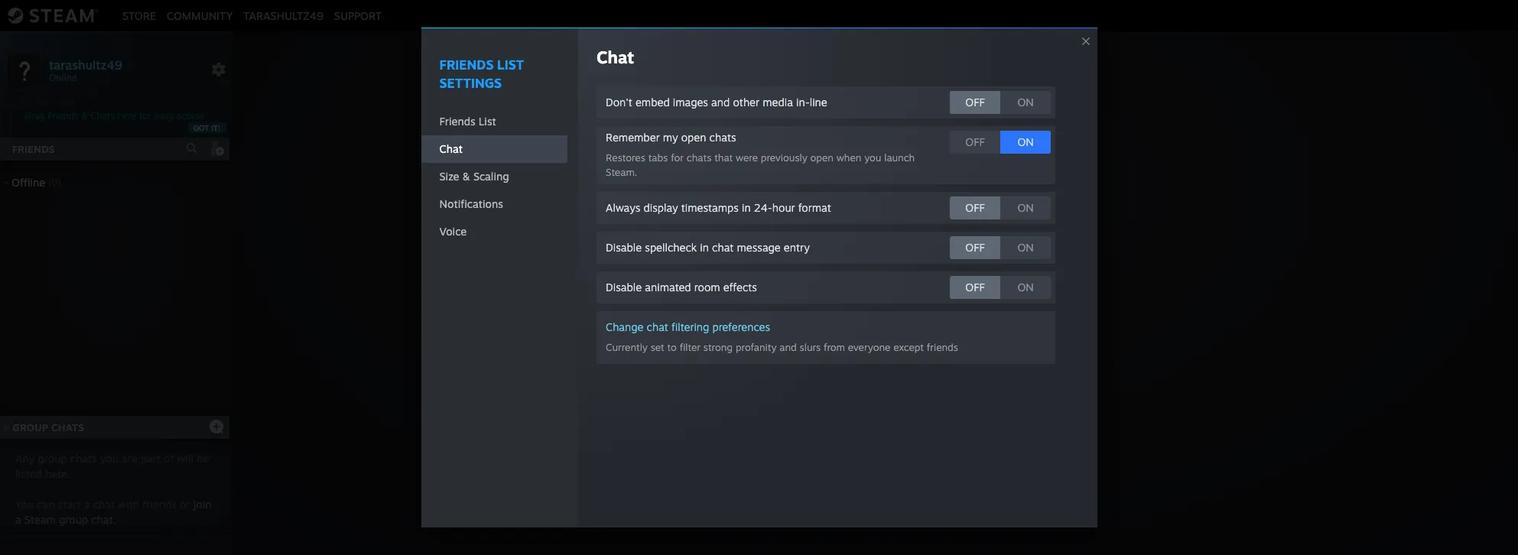 Task type: locate. For each thing, give the bounding box(es) containing it.
1 horizontal spatial in
[[742, 201, 751, 214]]

display
[[644, 201, 678, 214]]

with
[[118, 498, 139, 511]]

or right friend
[[852, 301, 864, 317]]

4 off from the top
[[966, 241, 985, 254]]

change chat filtering preferences currently set to filter strong profanity and slurs from everyone except friends
[[606, 321, 958, 354]]

group up here.
[[38, 452, 67, 465]]

were
[[736, 152, 758, 164]]

chat left message
[[712, 241, 734, 254]]

on for media
[[1018, 96, 1034, 109]]

0 vertical spatial in
[[742, 201, 751, 214]]

0 horizontal spatial a
[[15, 513, 21, 526]]

open
[[681, 131, 706, 144], [810, 152, 834, 164]]

friends for friends list settings
[[439, 57, 494, 73]]

1 vertical spatial to
[[667, 341, 677, 354]]

2 vertical spatial a
[[15, 513, 21, 526]]

2 vertical spatial chat
[[905, 301, 932, 317]]

24-
[[754, 201, 772, 214]]

you left are
[[100, 452, 119, 465]]

in right "spellcheck" on the top left
[[700, 241, 709, 254]]

friends right with
[[142, 498, 177, 511]]

for
[[139, 110, 151, 122], [671, 152, 684, 164]]

1 on from the top
[[1018, 96, 1034, 109]]

group
[[38, 452, 67, 465], [59, 513, 88, 526]]

a
[[802, 301, 809, 317], [84, 498, 90, 511], [15, 513, 21, 526]]

chat
[[597, 47, 634, 68], [439, 143, 463, 156], [905, 301, 932, 317]]

1 vertical spatial &
[[462, 170, 470, 183]]

1 vertical spatial a
[[84, 498, 90, 511]]

you right when
[[865, 152, 881, 164]]

collapse chats list image
[[0, 424, 18, 431]]

0 horizontal spatial or
[[180, 498, 190, 511]]

0 vertical spatial and
[[711, 96, 730, 109]]

& left here
[[81, 110, 88, 122]]

1 vertical spatial chats
[[687, 152, 712, 164]]

chat up size
[[439, 143, 463, 156]]

except
[[894, 341, 924, 354]]

friends for friends
[[12, 143, 55, 155]]

0 horizontal spatial list
[[479, 115, 496, 128]]

chat up "chat."
[[93, 498, 115, 511]]

1 vertical spatial in
[[700, 241, 709, 254]]

and left slurs
[[780, 341, 797, 354]]

on
[[1018, 96, 1034, 109], [1018, 136, 1034, 149], [1018, 201, 1034, 214], [1018, 241, 1034, 254], [1018, 281, 1034, 294]]

2 horizontal spatial a
[[802, 301, 809, 317]]

and left other
[[711, 96, 730, 109]]

0 horizontal spatial tarashultz49
[[49, 57, 122, 72]]

group down start
[[59, 513, 88, 526]]

1 horizontal spatial chat
[[647, 321, 668, 334]]

launch
[[884, 152, 915, 164]]

community
[[167, 9, 233, 22]]

friends up settings
[[439, 57, 494, 73]]

chat up set
[[647, 321, 668, 334]]

2 vertical spatial chats
[[70, 452, 97, 465]]

1 horizontal spatial chat
[[597, 47, 634, 68]]

for right tabs
[[671, 152, 684, 164]]

4 on from the top
[[1018, 241, 1034, 254]]

2 off from the top
[[966, 136, 985, 149]]

in
[[742, 201, 751, 214], [700, 241, 709, 254]]

friends inside friends list settings
[[439, 57, 494, 73]]

2 horizontal spatial chat
[[712, 241, 734, 254]]

1 vertical spatial chat
[[647, 321, 668, 334]]

0 horizontal spatial to
[[667, 341, 677, 354]]

chats up here.
[[70, 452, 97, 465]]

friends list
[[439, 115, 496, 128]]

2 on from the top
[[1018, 136, 1034, 149]]

disable spellcheck in chat message entry
[[606, 241, 810, 254]]

1 vertical spatial you
[[100, 452, 119, 465]]

don't
[[606, 96, 632, 109]]

2 vertical spatial chat
[[93, 498, 115, 511]]

always display timestamps in 24-hour format
[[606, 201, 831, 214]]

off for hour
[[966, 201, 985, 214]]

0 vertical spatial to
[[935, 301, 947, 317]]

off
[[966, 96, 985, 109], [966, 136, 985, 149], [966, 201, 985, 214], [966, 241, 985, 254], [966, 281, 985, 294]]

chats up that
[[710, 131, 736, 144]]

list inside friends list settings
[[497, 57, 524, 73]]

from
[[824, 341, 845, 354]]

list down settings
[[479, 115, 496, 128]]

and
[[711, 96, 730, 109], [780, 341, 797, 354]]

friend
[[813, 301, 848, 317]]

1 horizontal spatial you
[[865, 152, 881, 164]]

when
[[837, 152, 862, 164]]

0 vertical spatial you
[[865, 152, 881, 164]]

friends down settings
[[439, 115, 476, 128]]

a right click
[[802, 301, 809, 317]]

0 vertical spatial or
[[852, 301, 864, 317]]

tarashultz49 up drag friends & chats here for easy access
[[49, 57, 122, 72]]

1 horizontal spatial a
[[84, 498, 90, 511]]

easy
[[154, 110, 174, 122]]

disable up 'change'
[[606, 281, 642, 294]]

chat
[[712, 241, 734, 254], [647, 321, 668, 334], [93, 498, 115, 511]]

0 vertical spatial disable
[[606, 241, 642, 254]]

remember my open chats restores tabs for chats that were previously open when you launch steam.
[[606, 131, 915, 178]]

a down you
[[15, 513, 21, 526]]

0 vertical spatial list
[[497, 57, 524, 73]]

to for filter
[[667, 341, 677, 354]]

for right here
[[139, 110, 151, 122]]

0 horizontal spatial chats
[[51, 421, 84, 434]]

you
[[15, 498, 34, 511]]

3 off from the top
[[966, 201, 985, 214]]

or left join
[[180, 498, 190, 511]]

chats left that
[[687, 152, 712, 164]]

1 horizontal spatial to
[[935, 301, 947, 317]]

friends down drag
[[12, 143, 55, 155]]

friends inside change chat filtering preferences currently set to filter strong profanity and slurs from everyone except friends
[[927, 341, 958, 354]]

a inside join a steam group chat.
[[15, 513, 21, 526]]

hour
[[772, 201, 795, 214]]

2 disable from the top
[[606, 281, 642, 294]]

can
[[37, 498, 55, 511]]

friends
[[439, 57, 494, 73], [48, 110, 79, 122], [439, 115, 476, 128], [12, 143, 55, 155]]

1 vertical spatial friends
[[142, 498, 177, 511]]

chat up except
[[905, 301, 932, 317]]

0 horizontal spatial group
[[13, 421, 48, 434]]

1 off from the top
[[966, 96, 985, 109]]

to right set
[[667, 341, 677, 354]]

0 vertical spatial open
[[681, 131, 706, 144]]

friends for friends list
[[439, 115, 476, 128]]

tabs
[[648, 152, 668, 164]]

media
[[763, 96, 793, 109]]

tarashultz49 left support
[[243, 9, 323, 22]]

0 horizontal spatial chat
[[93, 498, 115, 511]]

1 vertical spatial list
[[479, 115, 496, 128]]

friends
[[927, 341, 958, 354], [142, 498, 177, 511]]

to
[[935, 301, 947, 317], [667, 341, 677, 354]]

1 horizontal spatial friends
[[927, 341, 958, 354]]

disable down always
[[606, 241, 642, 254]]

1 horizontal spatial tarashultz49
[[243, 9, 323, 22]]

don't embed images and other media in-line
[[606, 96, 827, 109]]

1 horizontal spatial for
[[671, 152, 684, 164]]

0 horizontal spatial friends
[[142, 498, 177, 511]]

you can start a chat with friends or
[[15, 498, 193, 511]]

list up settings
[[497, 57, 524, 73]]

1 horizontal spatial list
[[497, 57, 524, 73]]

and inside change chat filtering preferences currently set to filter strong profanity and slurs from everyone except friends
[[780, 341, 797, 354]]

group up any
[[13, 421, 48, 434]]

chats up here.
[[51, 421, 84, 434]]

friends right except
[[927, 341, 958, 354]]

1 vertical spatial chats
[[51, 421, 84, 434]]

1 vertical spatial and
[[780, 341, 797, 354]]

0 horizontal spatial chat
[[439, 143, 463, 156]]

chats
[[710, 131, 736, 144], [687, 152, 712, 164], [70, 452, 97, 465]]

to left start!
[[935, 301, 947, 317]]

here.
[[45, 467, 70, 480]]

chat up 'don't'
[[597, 47, 634, 68]]

tarashultz49 link
[[238, 9, 329, 22]]

list for friends list
[[479, 115, 496, 128]]

to inside change chat filtering preferences currently set to filter strong profanity and slurs from everyone except friends
[[667, 341, 677, 354]]

off for media
[[966, 96, 985, 109]]

chats left here
[[91, 110, 115, 122]]

group up everyone on the right bottom of the page
[[867, 301, 902, 317]]

1 horizontal spatial chats
[[91, 110, 115, 122]]

open left when
[[810, 152, 834, 164]]

5 on from the top
[[1018, 281, 1034, 294]]

you
[[865, 152, 881, 164], [100, 452, 119, 465]]

0 horizontal spatial open
[[681, 131, 706, 144]]

group
[[867, 301, 902, 317], [13, 421, 48, 434]]

in left 24-
[[742, 201, 751, 214]]

friends right drag
[[48, 110, 79, 122]]

start
[[58, 498, 81, 511]]

open right my
[[681, 131, 706, 144]]

1 vertical spatial group
[[59, 513, 88, 526]]

1 vertical spatial disable
[[606, 281, 642, 294]]

& right size
[[462, 170, 470, 183]]

0 vertical spatial group
[[38, 452, 67, 465]]

1 vertical spatial chat
[[439, 143, 463, 156]]

0 vertical spatial chats
[[91, 110, 115, 122]]

or
[[852, 301, 864, 317], [180, 498, 190, 511]]

1 horizontal spatial group
[[867, 301, 902, 317]]

1 horizontal spatial &
[[462, 170, 470, 183]]

tarashultz49
[[243, 9, 323, 22], [49, 57, 122, 72]]

1 vertical spatial or
[[180, 498, 190, 511]]

chat.
[[91, 513, 116, 526]]

0 vertical spatial chat
[[712, 241, 734, 254]]

a right start
[[84, 498, 90, 511]]

0 vertical spatial friends
[[927, 341, 958, 354]]

list
[[497, 57, 524, 73], [479, 115, 496, 128]]

0 vertical spatial a
[[802, 301, 809, 317]]

offline
[[11, 176, 45, 189]]

3 on from the top
[[1018, 201, 1034, 214]]

support
[[334, 9, 382, 22]]

1 vertical spatial for
[[671, 152, 684, 164]]

0 vertical spatial chat
[[597, 47, 634, 68]]

room
[[694, 281, 720, 294]]

embed
[[636, 96, 670, 109]]

1 disable from the top
[[606, 241, 642, 254]]

1 horizontal spatial and
[[780, 341, 797, 354]]

1 vertical spatial open
[[810, 152, 834, 164]]

0 vertical spatial for
[[139, 110, 151, 122]]

part
[[140, 452, 161, 465]]

0 horizontal spatial you
[[100, 452, 119, 465]]

start!
[[951, 301, 981, 317]]

0 vertical spatial &
[[81, 110, 88, 122]]



Task type: vqa. For each thing, say whether or not it's contained in the screenshot.
New View artwork "link"
no



Task type: describe. For each thing, give the bounding box(es) containing it.
spellcheck
[[645, 241, 697, 254]]

profanity
[[736, 341, 777, 354]]

in-
[[796, 96, 810, 109]]

steam
[[24, 513, 56, 526]]

community link
[[161, 9, 238, 22]]

message
[[737, 241, 781, 254]]

to for start!
[[935, 301, 947, 317]]

animated
[[645, 281, 691, 294]]

list for friends list settings
[[497, 57, 524, 73]]

drag
[[25, 110, 45, 122]]

settings
[[439, 75, 502, 91]]

other
[[733, 96, 760, 109]]

filtering
[[672, 321, 709, 334]]

timestamps
[[681, 201, 739, 214]]

filter
[[680, 341, 701, 354]]

previously
[[761, 152, 808, 164]]

slurs
[[800, 341, 821, 354]]

manage friends list settings image
[[211, 62, 226, 77]]

everyone
[[848, 341, 891, 354]]

disable for disable animated room effects
[[606, 281, 642, 294]]

add a friend image
[[208, 140, 225, 157]]

remember
[[606, 131, 660, 144]]

any group chats you are part of will be listed here.
[[15, 452, 209, 480]]

effects
[[723, 281, 757, 294]]

on for hour
[[1018, 201, 1034, 214]]

1 horizontal spatial open
[[810, 152, 834, 164]]

you inside remember my open chats restores tabs for chats that were previously open when you launch steam.
[[865, 152, 881, 164]]

my
[[663, 131, 678, 144]]

group chats
[[13, 421, 84, 434]]

0 horizontal spatial &
[[81, 110, 88, 122]]

0 horizontal spatial in
[[700, 241, 709, 254]]

join a steam group chat. link
[[15, 498, 212, 526]]

notifications
[[439, 198, 503, 211]]

0 horizontal spatial and
[[711, 96, 730, 109]]

restores
[[606, 152, 645, 164]]

listed
[[15, 467, 42, 480]]

strong
[[704, 341, 733, 354]]

0 horizontal spatial for
[[139, 110, 151, 122]]

disable animated room effects
[[606, 281, 757, 294]]

chat inside change chat filtering preferences currently set to filter strong profanity and slurs from everyone except friends
[[647, 321, 668, 334]]

group inside any group chats you are part of will be listed here.
[[38, 452, 67, 465]]

a for friend
[[802, 301, 809, 317]]

images
[[673, 96, 708, 109]]

set
[[651, 341, 665, 354]]

of
[[164, 452, 174, 465]]

click
[[772, 301, 799, 317]]

off for entry
[[966, 241, 985, 254]]

any
[[15, 452, 35, 465]]

always
[[606, 201, 641, 214]]

scaling
[[473, 170, 509, 183]]

search my friends list image
[[185, 142, 199, 155]]

are
[[122, 452, 137, 465]]

2 horizontal spatial chat
[[905, 301, 932, 317]]

change chat filtering preferences link
[[606, 321, 770, 334]]

join
[[193, 498, 212, 511]]

0 vertical spatial tarashultz49
[[243, 9, 323, 22]]

steam.
[[606, 166, 637, 178]]

size & scaling
[[439, 170, 509, 183]]

here
[[118, 110, 137, 122]]

drag friends & chats here for easy access
[[25, 110, 205, 122]]

access
[[176, 110, 205, 122]]

currently
[[606, 341, 648, 354]]

preferences
[[713, 321, 770, 334]]

0 vertical spatial chats
[[710, 131, 736, 144]]

a for steam
[[15, 513, 21, 526]]

change
[[606, 321, 644, 334]]

you inside any group chats you are part of will be listed here.
[[100, 452, 119, 465]]

store
[[122, 9, 156, 22]]

1 horizontal spatial or
[[852, 301, 864, 317]]

for inside remember my open chats restores tabs for chats that were previously open when you launch steam.
[[671, 152, 684, 164]]

be
[[197, 452, 209, 465]]

line
[[810, 96, 827, 109]]

create a group chat image
[[209, 419, 224, 434]]

1 vertical spatial group
[[13, 421, 48, 434]]

on for entry
[[1018, 241, 1034, 254]]

click a friend or group chat to start!
[[772, 301, 981, 317]]

entry
[[784, 241, 810, 254]]

join a steam group chat.
[[15, 498, 212, 526]]

that
[[715, 152, 733, 164]]

friends list settings
[[439, 57, 524, 91]]

5 off from the top
[[966, 281, 985, 294]]

0 vertical spatial group
[[867, 301, 902, 317]]

store link
[[117, 9, 161, 22]]

disable for disable spellcheck in chat message entry
[[606, 241, 642, 254]]

size
[[439, 170, 459, 183]]

1 vertical spatial tarashultz49
[[49, 57, 122, 72]]

support link
[[329, 9, 387, 22]]

group inside join a steam group chat.
[[59, 513, 88, 526]]

chats inside any group chats you are part of will be listed here.
[[70, 452, 97, 465]]

will
[[177, 452, 193, 465]]

voice
[[439, 225, 467, 238]]

format
[[798, 201, 831, 214]]



